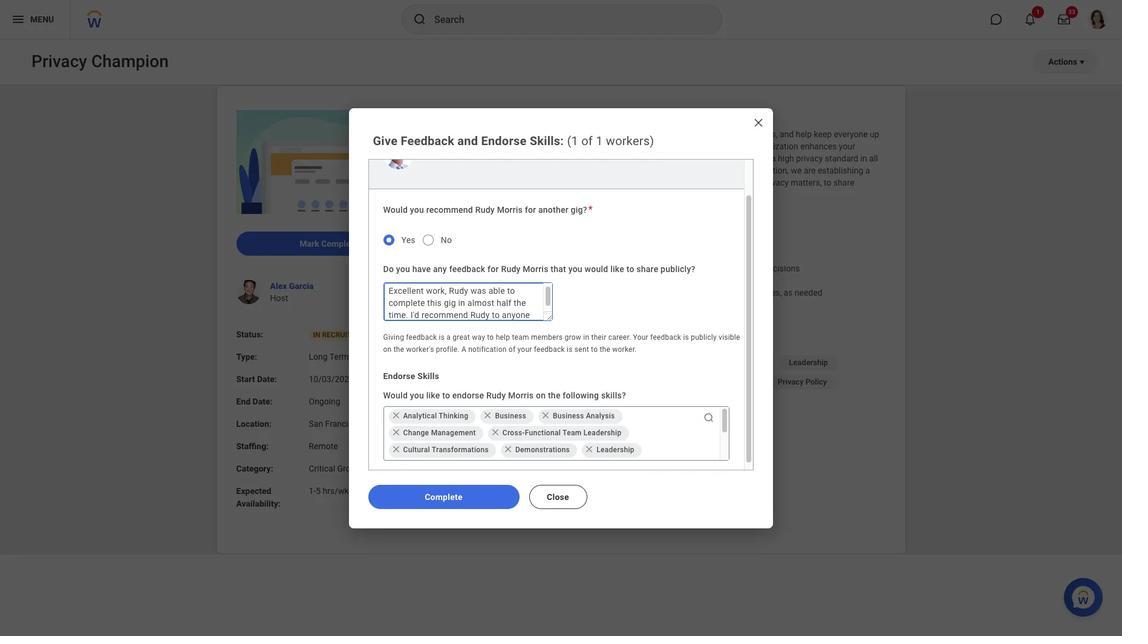 Task type: vqa. For each thing, say whether or not it's contained in the screenshot.
Total Salary & Allowances popup button
no



Task type: describe. For each thing, give the bounding box(es) containing it.
project
[[451, 397, 476, 406]]

rudy inside would you recommend rudy morris for another gig? *
[[476, 205, 495, 215]]

privacy-
[[717, 264, 746, 274]]

x image for analytical thinking
[[391, 411, 401, 421]]

and up organization
[[780, 130, 794, 139]]

the inside - share relevant privacy material with your team to empower them to take privacy-safe decisions - escalate privacy questions/challenges from your team to the privacy team - provide local privacy support to your team by directing them to relevant privacy resources, as needed
[[661, 276, 673, 286]]

no
[[441, 235, 452, 245]]

safe
[[746, 264, 762, 274]]

a right as
[[453, 240, 458, 249]]

x image for business
[[483, 411, 493, 421]]

endorse
[[453, 391, 484, 400]]

privacy right the raise
[[502, 130, 529, 139]]

0 vertical spatial demonstrations
[[709, 358, 765, 367]]

1 horizontal spatial analytical
[[451, 339, 485, 348]]

privacy right no
[[460, 240, 487, 249]]

complete inside button
[[425, 492, 463, 502]]

privacy up local
[[480, 276, 506, 286]]

critical growth
[[309, 464, 365, 474]]

0 horizontal spatial skills
[[418, 371, 440, 381]]

1 vertical spatial team
[[548, 397, 568, 406]]

a down organization
[[772, 154, 776, 163]]

2 vertical spatial leadership
[[597, 446, 635, 454]]

ongoing
[[309, 397, 341, 407]]

x image for cultural transformations
[[391, 445, 401, 455]]

0 vertical spatial management
[[715, 339, 761, 348]]

up
[[870, 130, 880, 139]]

location:
[[236, 420, 272, 429]]

maintain
[[737, 154, 770, 163]]

the up existing
[[578, 166, 590, 176]]

the left following
[[548, 391, 561, 400]]

your down with
[[566, 288, 582, 298]]

policy
[[806, 378, 828, 387]]

as
[[441, 240, 451, 249]]

your
[[634, 333, 649, 342]]

help inside giving feedback is a great way to help team members grow in their career. your feedback is publicly visible on the worker's profile. a notification of your feedback is sent to the worker.
[[496, 333, 510, 342]]

gig?
[[571, 205, 588, 215]]

you for the
[[410, 391, 424, 400]]

material
[[530, 264, 561, 274]]

your up from
[[581, 264, 597, 274]]

0 vertical spatial business analysis
[[598, 339, 662, 348]]

:
[[561, 133, 564, 148]]

alex garcia link
[[270, 282, 314, 291]]

search image
[[703, 412, 715, 424]]

feedback down members
[[534, 345, 565, 354]]

profile.
[[436, 345, 460, 354]]

a down all
[[866, 166, 871, 176]]

1 horizontal spatial change
[[686, 339, 713, 348]]

within
[[558, 154, 580, 163]]

0 vertical spatial knowledge
[[605, 178, 646, 188]]

privacy up department
[[627, 142, 654, 151]]

local
[[476, 288, 494, 298]]

provide
[[545, 190, 572, 200]]

you left will:
[[531, 240, 545, 249]]

long
[[309, 352, 328, 362]]

in recruiting
[[313, 331, 364, 340]]

team up the directing
[[630, 276, 650, 286]]

visible
[[719, 333, 741, 342]]

keen
[[703, 178, 721, 188]]

0 vertical spatial in
[[861, 154, 868, 163]]

notification
[[469, 345, 507, 354]]

long term
[[309, 352, 349, 362]]

morris inside would you recommend rudy morris for another gig? *
[[497, 205, 523, 215]]

1
[[596, 133, 603, 148]]

0 horizontal spatial thinking
[[439, 412, 469, 420]]

x image for demonstrations
[[504, 445, 513, 455]]

support inside helping to raise privacy awareness, empower teams to make privacy conscious decisions, and help keep everyone up to date on privacy considerations. understanding privacy concerns specific to your organization enhances your experience, skills, and aptitude within your department and helps our company maintain a high privacy standard in all aspects of our business. to support the various business teams throughout the organization, we are establishing a network of people, who either have existing knowledge of privacy or a keen interest in privacy matters, to share experience, knowledge and provide support.
[[547, 166, 576, 176]]

1 horizontal spatial skills
[[441, 318, 462, 327]]

your up by
[[612, 276, 628, 286]]

in inside giving feedback is a great way to help team members grow in their career. your feedback is publicly visible on the worker's profile. a notification of your feedback is sent to the worker.
[[584, 333, 590, 342]]

0 horizontal spatial our
[[483, 166, 495, 176]]

and left helps
[[647, 154, 661, 163]]

career.
[[609, 333, 632, 342]]

support.
[[575, 190, 606, 200]]

mark
[[300, 239, 319, 249]]

endorse skills
[[383, 371, 440, 381]]

1 vertical spatial have
[[413, 264, 431, 274]]

as
[[784, 288, 793, 298]]

recruiting
[[322, 331, 364, 340]]

for for that
[[488, 264, 499, 274]]

giving
[[383, 333, 404, 342]]

date: for end date:
[[253, 397, 273, 407]]

organization,
[[741, 166, 789, 176]]

in
[[313, 331, 321, 340]]

people,
[[483, 178, 510, 188]]

and down either
[[529, 190, 543, 200]]

company
[[700, 154, 735, 163]]

aptitude
[[525, 154, 556, 163]]

worker's
[[406, 345, 434, 354]]

team up from
[[599, 264, 619, 274]]

san francisco
[[309, 420, 362, 429]]

2 horizontal spatial skills
[[530, 133, 561, 148]]

status:
[[236, 330, 263, 340]]

availability:
[[236, 499, 281, 509]]

complete button
[[368, 485, 520, 509]]

expected availability:
[[236, 487, 281, 509]]

staffing:
[[236, 442, 269, 452]]

share
[[445, 264, 467, 274]]

way
[[472, 333, 486, 342]]

team inside - share relevant privacy material with your team to empower them to take privacy-safe decisions - escalate privacy questions/challenges from your team to the privacy team - provide local privacy support to your team by directing them to relevant privacy resources, as needed
[[705, 276, 726, 286]]

provide
[[445, 288, 474, 298]]

date
[[451, 142, 467, 151]]

questions/challenges
[[509, 276, 590, 286]]

type:
[[236, 352, 257, 362]]

5
[[316, 487, 321, 496]]

1 vertical spatial teams
[[657, 166, 681, 176]]

1 vertical spatial demonstrations
[[516, 446, 570, 454]]

grow
[[565, 333, 582, 342]]

1 vertical spatial morris
[[523, 264, 549, 274]]

would for *
[[383, 205, 408, 215]]

by
[[606, 288, 614, 298]]

1 vertical spatial knowledge
[[486, 190, 526, 200]]

3 - from the top
[[441, 288, 443, 298]]

skills?
[[602, 391, 626, 400]]

privacy left policy
[[778, 378, 804, 387]]

1 vertical spatial them
[[651, 288, 671, 298]]

2 vertical spatial management
[[431, 429, 476, 437]]

and up business.
[[509, 154, 523, 163]]

to
[[535, 166, 545, 176]]

all
[[870, 154, 879, 163]]

helping to raise privacy awareness, empower teams to make privacy conscious decisions, and help keep everyone up to date on privacy considerations. understanding privacy concerns specific to your organization enhances your experience, skills, and aptitude within your department and helps our company maintain a high privacy standard in all aspects of our business. to support the various business teams throughout the organization, we are establishing a network of people, who either have existing knowledge of privacy or a keen interest in privacy matters, to share experience, knowledge and provide support.
[[441, 130, 882, 200]]

business left 'your'
[[598, 339, 630, 348]]

team down from
[[584, 288, 603, 298]]

of left 1
[[582, 133, 593, 148]]

0 vertical spatial analysis
[[632, 339, 662, 348]]

privacy down champion,
[[501, 264, 528, 274]]

privacy policy
[[778, 378, 828, 387]]

of inside giving feedback is a great way to help team members grow in their career. your feedback is publicly visible on the worker's profile. a notification of your feedback is sent to the worker.
[[509, 345, 516, 354]]

that
[[551, 264, 567, 274]]

interest
[[723, 178, 752, 188]]

decisions,
[[740, 130, 778, 139]]

sent
[[575, 345, 590, 354]]

giving feedback is a great way to help team members grow in their career. your feedback is publicly visible on the worker's profile. a notification of your feedback is sent to the worker.
[[383, 333, 741, 354]]

would
[[585, 264, 609, 274]]

0 vertical spatial x image
[[753, 117, 765, 129]]

san
[[309, 420, 323, 429]]

the down their
[[600, 345, 611, 354]]

publicly?
[[661, 264, 696, 274]]

have inside helping to raise privacy awareness, empower teams to make privacy conscious decisions, and help keep everyone up to date on privacy considerations. understanding privacy concerns specific to your organization enhances your experience, skills, and aptitude within your department and helps our company maintain a high privacy standard in all aspects of our business. to support the various business teams throughout the organization, we are establishing a network of people, who either have existing knowledge of privacy or a keen interest in privacy matters, to share experience, knowledge and provide support.
[[554, 178, 572, 188]]

0 vertical spatial analytical thinking
[[451, 339, 517, 348]]

the up the interest
[[727, 166, 739, 176]]

for for *
[[525, 205, 536, 215]]

date: for start date:
[[257, 375, 277, 384]]

Give Feedback... text field
[[383, 282, 553, 321]]

0 vertical spatial teams
[[613, 130, 636, 139]]

x image for business analysis
[[541, 411, 551, 421]]

with
[[563, 264, 579, 274]]

1 horizontal spatial endorse
[[481, 133, 527, 148]]

needed
[[795, 288, 823, 298]]

you for *
[[410, 205, 424, 215]]

mark complete
[[300, 239, 358, 249]]

1 horizontal spatial relevant
[[682, 288, 712, 298]]

specific
[[693, 142, 722, 151]]

your up maintain
[[734, 142, 750, 151]]

2 vertical spatial rudy
[[487, 391, 506, 400]]

0 horizontal spatial share
[[637, 264, 659, 274]]

2 vertical spatial team
[[563, 429, 582, 437]]

another
[[539, 205, 569, 215]]

privacy up skills,
[[481, 142, 508, 151]]

aspects
[[441, 166, 471, 176]]

a right or
[[696, 178, 701, 188]]

0 vertical spatial change management
[[686, 339, 761, 348]]

we
[[791, 166, 802, 176]]

privacy compliance
[[684, 378, 754, 387]]

members
[[531, 333, 563, 342]]

dialog containing give feedback and endorse skills
[[349, 108, 773, 529]]

0 vertical spatial relevant
[[469, 264, 499, 274]]

your down understanding
[[582, 154, 599, 163]]



Task type: locate. For each thing, give the bounding box(es) containing it.
2 vertical spatial in
[[584, 333, 590, 342]]

leadership up the privacy policy
[[790, 358, 829, 367]]

1 vertical spatial analytical thinking
[[403, 412, 469, 420]]

champion,
[[489, 240, 529, 249]]

1 horizontal spatial have
[[554, 178, 572, 188]]

1 vertical spatial skills
[[441, 318, 462, 327]]

establishing
[[818, 166, 864, 176]]

business up cross-
[[495, 412, 527, 420]]

cross-
[[503, 429, 525, 437]]

growth
[[337, 464, 365, 474]]

is left sent
[[567, 345, 573, 354]]

project management
[[451, 397, 524, 406]]

0 vertical spatial our
[[685, 154, 698, 163]]

2 experience, from the top
[[441, 190, 484, 200]]

1 vertical spatial our
[[483, 166, 495, 176]]

share inside helping to raise privacy awareness, empower teams to make privacy conscious decisions, and help keep everyone up to date on privacy considerations. understanding privacy concerns specific to your organization enhances your experience, skills, and aptitude within your department and helps our company maintain a high privacy standard in all aspects of our business. to support the various business teams throughout the organization, we are establishing a network of people, who either have existing knowledge of privacy or a keen interest in privacy matters, to share experience, knowledge and provide support.
[[834, 178, 855, 188]]

endorse
[[481, 133, 527, 148], [383, 371, 416, 381]]

feedback up escalate
[[450, 264, 486, 274]]

2 - from the top
[[441, 276, 443, 286]]

of right the notification
[[509, 345, 516, 354]]

analytical thinking
[[451, 339, 517, 348], [403, 412, 469, 420]]

your down the everyone
[[839, 142, 856, 151]]

on for the
[[383, 345, 392, 354]]

leadership down skills?
[[597, 446, 635, 454]]

0 horizontal spatial complete
[[321, 239, 358, 249]]

teams up department
[[613, 130, 636, 139]]

- down any
[[441, 276, 443, 286]]

in left their
[[584, 333, 590, 342]]

you for that
[[396, 264, 410, 274]]

the down the publicly?
[[661, 276, 673, 286]]

them
[[668, 264, 687, 274], [651, 288, 671, 298]]

of down business on the top of page
[[648, 178, 656, 188]]

skills
[[530, 133, 561, 148], [441, 318, 462, 327], [418, 371, 440, 381]]

1 horizontal spatial our
[[685, 154, 698, 163]]

skills needed
[[441, 318, 493, 327]]

1 vertical spatial support
[[525, 288, 554, 298]]

would
[[383, 205, 408, 215], [383, 391, 408, 400]]

1 horizontal spatial change management
[[686, 339, 761, 348]]

1 vertical spatial -
[[441, 276, 443, 286]]

1 vertical spatial thinking
[[439, 412, 469, 420]]

business
[[622, 166, 655, 176]]

worker.
[[613, 345, 637, 354]]

1 vertical spatial change management
[[403, 429, 476, 437]]

1 would from the top
[[383, 205, 408, 215]]

1 vertical spatial business analysis
[[553, 412, 615, 420]]

existing
[[574, 178, 603, 188]]

0 vertical spatial thinking
[[487, 339, 517, 348]]

privacy inside - share relevant privacy material with your team to empower them to take privacy-safe decisions - escalate privacy questions/challenges from your team to the privacy team - provide local privacy support to your team by directing them to relevant privacy resources, as needed
[[675, 276, 703, 286]]

0 vertical spatial morris
[[497, 205, 523, 215]]

0 horizontal spatial in
[[584, 333, 590, 342]]

complete inside mark complete button
[[321, 239, 358, 249]]

0 horizontal spatial on
[[383, 345, 392, 354]]

of right aspects
[[473, 166, 481, 176]]

1 horizontal spatial thinking
[[487, 339, 517, 348]]

rudy right 'endorse'
[[487, 391, 506, 400]]

2 would from the top
[[383, 391, 408, 400]]

privacy right local
[[496, 288, 523, 298]]

x image for cross-functional team leadership
[[491, 428, 500, 438]]

on
[[469, 142, 479, 151], [383, 345, 392, 354], [536, 391, 546, 400]]

like down endorse skills
[[427, 391, 440, 400]]

2 vertical spatial morris
[[508, 391, 534, 400]]

for inside would you recommend rudy morris for another gig? *
[[525, 205, 536, 215]]

throughout
[[683, 166, 725, 176]]

cultural
[[403, 446, 430, 454]]

francisco
[[325, 420, 362, 429]]

x image down endorse skills
[[391, 411, 401, 421]]

1 vertical spatial management
[[478, 397, 524, 406]]

0 horizontal spatial like
[[427, 391, 440, 400]]

business.
[[497, 166, 533, 176]]

a
[[462, 345, 467, 354]]

recommend
[[427, 205, 473, 215]]

our up throughout
[[685, 154, 698, 163]]

1 vertical spatial would
[[383, 391, 408, 400]]

share
[[834, 178, 855, 188], [637, 264, 659, 274]]

great
[[453, 333, 470, 342]]

experience, down date
[[441, 154, 484, 163]]

network
[[441, 178, 471, 188]]

concerns
[[656, 142, 691, 151]]

1 horizontal spatial is
[[567, 345, 573, 354]]

1 vertical spatial complete
[[425, 492, 463, 502]]

empower inside helping to raise privacy awareness, empower teams to make privacy conscious decisions, and help keep everyone up to date on privacy considerations. understanding privacy concerns specific to your organization enhances your experience, skills, and aptitude within your department and helps our company maintain a high privacy standard in all aspects of our business. to support the various business teams throughout the organization, we are establishing a network of people, who either have existing knowledge of privacy or a keen interest in privacy matters, to share experience, knowledge and provide support.
[[575, 130, 610, 139]]

close button
[[529, 485, 587, 509]]

would for the
[[383, 391, 408, 400]]

privacy left or
[[658, 178, 685, 188]]

following
[[563, 391, 599, 400]]

understanding
[[570, 142, 625, 151]]

like
[[611, 264, 625, 274], [427, 391, 440, 400]]

or
[[687, 178, 694, 188]]

0 horizontal spatial help
[[496, 333, 510, 342]]

1 horizontal spatial empower
[[630, 264, 666, 274]]

empower inside - share relevant privacy material with your team to empower them to take privacy-safe decisions - escalate privacy questions/challenges from your team to the privacy team - provide local privacy support to your team by directing them to relevant privacy resources, as needed
[[630, 264, 666, 274]]

1 experience, from the top
[[441, 154, 484, 163]]

complete
[[321, 239, 358, 249], [425, 492, 463, 502]]

a inside giving feedback is a great way to help team members grow in their career. your feedback is publicly visible on the worker's profile. a notification of your feedback is sent to the worker.
[[447, 333, 451, 342]]

awareness,
[[531, 130, 573, 139]]

raise
[[482, 130, 500, 139]]

complete right mark
[[321, 239, 358, 249]]

-
[[441, 264, 443, 274], [441, 276, 443, 286], [441, 288, 443, 298]]

business analysis right sent
[[598, 339, 662, 348]]

in down the organization,
[[754, 178, 760, 188]]

analysis down orientation
[[586, 412, 615, 420]]

support down within in the top of the page
[[547, 166, 576, 176]]

1 vertical spatial rudy
[[501, 264, 521, 274]]

1 horizontal spatial teams
[[657, 166, 681, 176]]

our
[[685, 154, 698, 163], [483, 166, 495, 176]]

0 vertical spatial empower
[[575, 130, 610, 139]]

0 horizontal spatial have
[[413, 264, 431, 274]]

category:
[[236, 464, 273, 474]]

functional
[[525, 429, 561, 437]]

for
[[525, 205, 536, 215], [488, 264, 499, 274]]

thinking right "way"
[[487, 339, 517, 348]]

0 vertical spatial rudy
[[476, 205, 495, 215]]

you down endorse skills
[[410, 391, 424, 400]]

0 vertical spatial experience,
[[441, 154, 484, 163]]

empower up understanding
[[575, 130, 610, 139]]

feedback
[[401, 133, 455, 148]]

0 vertical spatial skills
[[530, 133, 561, 148]]

from
[[592, 276, 610, 286]]

0 vertical spatial endorse
[[481, 133, 527, 148]]

analysis
[[632, 339, 662, 348], [586, 412, 615, 420]]

team inside giving feedback is a great way to help team members grow in their career. your feedback is publicly visible on the worker's profile. a notification of your feedback is sent to the worker.
[[512, 333, 529, 342]]

privacy down privacy-
[[714, 288, 741, 298]]

1 horizontal spatial complete
[[425, 492, 463, 502]]

will:
[[547, 240, 562, 249]]

inbox large image
[[1059, 13, 1071, 25]]

workers)
[[606, 133, 655, 148]]

change
[[686, 339, 713, 348], [403, 429, 429, 437]]

1 vertical spatial like
[[427, 391, 440, 400]]

0 horizontal spatial management
[[431, 429, 476, 437]]

x image for leadership
[[585, 445, 595, 455]]

2 vertical spatial -
[[441, 288, 443, 298]]

2 vertical spatial x image
[[391, 445, 401, 455]]

0 vertical spatial -
[[441, 264, 443, 274]]

relevant
[[469, 264, 499, 274], [682, 288, 712, 298]]

rudy down champion,
[[501, 264, 521, 274]]

1 vertical spatial analytical
[[403, 412, 437, 420]]

0 horizontal spatial analytical
[[403, 412, 437, 420]]

in left all
[[861, 154, 868, 163]]

- left the provide
[[441, 288, 443, 298]]

0 horizontal spatial knowledge
[[486, 190, 526, 200]]

2 horizontal spatial is
[[684, 333, 689, 342]]

on for privacy
[[469, 142, 479, 151]]

our down skills,
[[483, 166, 495, 176]]

alex
[[270, 282, 287, 291]]

1 horizontal spatial on
[[469, 142, 479, 151]]

1 vertical spatial for
[[488, 264, 499, 274]]

for up local
[[488, 264, 499, 274]]

0 vertical spatial share
[[834, 178, 855, 188]]

on down giving
[[383, 345, 392, 354]]

are
[[804, 166, 816, 176]]

x image for change management
[[391, 428, 401, 438]]

standard
[[826, 154, 859, 163]]

considerations.
[[510, 142, 568, 151]]

privacy left the compliance
[[684, 378, 710, 387]]

business down team orientation
[[553, 412, 584, 420]]

have left any
[[413, 264, 431, 274]]

term
[[330, 352, 349, 362]]

0 horizontal spatial is
[[439, 333, 445, 342]]

1 vertical spatial in
[[754, 178, 760, 188]]

skills down worker's at the bottom of page
[[418, 371, 440, 381]]

yes
[[402, 235, 416, 245]]

close
[[547, 492, 570, 502]]

empower up the directing
[[630, 264, 666, 274]]

you inside would you recommend rudy morris for another gig? *
[[410, 205, 424, 215]]

x image left cultural
[[391, 445, 401, 455]]

feedback up worker's at the bottom of page
[[406, 333, 437, 342]]

0 horizontal spatial demonstrations
[[516, 446, 570, 454]]

them left take
[[668, 264, 687, 274]]

compliance
[[712, 378, 754, 387]]

of left people,
[[473, 178, 481, 188]]

help inside helping to raise privacy awareness, empower teams to make privacy conscious decisions, and help keep everyone up to date on privacy considerations. understanding privacy concerns specific to your organization enhances your experience, skills, and aptitude within your department and helps our company maintain a high privacy standard in all aspects of our business. to support the various business teams throughout the organization, we are establishing a network of people, who either have existing knowledge of privacy or a keen interest in privacy matters, to share experience, knowledge and provide support.
[[796, 130, 812, 139]]

1 vertical spatial change
[[403, 429, 429, 437]]

0 horizontal spatial change management
[[403, 429, 476, 437]]

teams down helps
[[657, 166, 681, 176]]

1-5 hrs/wk
[[309, 487, 349, 496]]

organization
[[752, 142, 799, 151]]

2 horizontal spatial on
[[536, 391, 546, 400]]

and inside dialog
[[458, 133, 478, 148]]

analytical
[[451, 339, 485, 348], [403, 412, 437, 420]]

help left keep
[[796, 130, 812, 139]]

would inside would you recommend rudy morris for another gig? *
[[383, 205, 408, 215]]

hrs/wk
[[323, 487, 349, 496]]

do
[[383, 264, 394, 274]]

give
[[373, 133, 398, 148]]

2 vertical spatial on
[[536, 391, 546, 400]]

0 horizontal spatial empower
[[575, 130, 610, 139]]

morris up cross-
[[508, 391, 534, 400]]

on inside giving feedback is a great way to help team members grow in their career. your feedback is publicly visible on the worker's profile. a notification of your feedback is sent to the worker.
[[383, 345, 392, 354]]

search image
[[413, 12, 427, 27]]

business left sent
[[542, 339, 574, 348]]

support inside - share relevant privacy material with your team to empower them to take privacy-safe decisions - escalate privacy questions/challenges from your team to the privacy team - provide local privacy support to your team by directing them to relevant privacy resources, as needed
[[525, 288, 554, 298]]

privacy up are
[[797, 154, 823, 163]]

1 vertical spatial relevant
[[682, 288, 712, 298]]

skills up great
[[441, 318, 462, 327]]

analysis right career.
[[632, 339, 662, 348]]

profile logan mcneil element
[[1082, 6, 1116, 33]]

privacy down the organization,
[[762, 178, 789, 188]]

1 - from the top
[[441, 264, 443, 274]]

would down endorse skills
[[383, 391, 408, 400]]

1 vertical spatial analysis
[[586, 412, 615, 420]]

experience, down network
[[441, 190, 484, 200]]

empower
[[575, 130, 610, 139], [630, 264, 666, 274]]

endorse up skills,
[[481, 133, 527, 148]]

team
[[705, 276, 726, 286], [548, 397, 568, 406], [563, 429, 582, 437]]

1 horizontal spatial share
[[834, 178, 855, 188]]

business analysis down team orientation
[[553, 412, 615, 420]]

business
[[542, 339, 574, 348], [598, 339, 630, 348], [495, 412, 527, 420], [553, 412, 584, 420]]

0 horizontal spatial relevant
[[469, 264, 499, 274]]

is
[[439, 333, 445, 342], [684, 333, 689, 342], [567, 345, 573, 354]]

x image left cross-
[[491, 428, 500, 438]]

the down giving
[[394, 345, 405, 354]]

thinking down project
[[439, 412, 469, 420]]

complete down cultural transformations
[[425, 492, 463, 502]]

1 horizontal spatial analysis
[[632, 339, 662, 348]]

directing
[[616, 288, 649, 298]]

knowledge down business on the top of page
[[605, 178, 646, 188]]

you right the "that"
[[569, 264, 583, 274]]

- left share
[[441, 264, 443, 274]]

help up the notification
[[496, 333, 510, 342]]

skills up aptitude
[[530, 133, 561, 148]]

you right do
[[396, 264, 410, 274]]

helps
[[663, 154, 683, 163]]

change management
[[686, 339, 761, 348], [403, 429, 476, 437]]

your inside giving feedback is a great way to help team members grow in their career. your feedback is publicly visible on the worker's profile. a notification of your feedback is sent to the worker.
[[518, 345, 532, 354]]

in
[[861, 154, 868, 163], [754, 178, 760, 188], [584, 333, 590, 342]]

dialog
[[349, 108, 773, 529]]

date:
[[257, 375, 277, 384], [253, 397, 273, 407]]

team right functional
[[563, 429, 582, 437]]

0 vertical spatial for
[[525, 205, 536, 215]]

x image down project management in the left bottom of the page
[[483, 411, 493, 421]]

x image
[[753, 117, 765, 129], [391, 428, 401, 438], [391, 445, 401, 455]]

0 vertical spatial on
[[469, 142, 479, 151]]

1 vertical spatial leadership
[[584, 429, 622, 437]]

1 vertical spatial help
[[496, 333, 510, 342]]

0 vertical spatial them
[[668, 264, 687, 274]]

1 vertical spatial empower
[[630, 264, 666, 274]]

of
[[582, 133, 593, 148], [473, 166, 481, 176], [473, 178, 481, 188], [648, 178, 656, 188], [509, 345, 516, 354]]

support down questions/challenges
[[525, 288, 554, 298]]

1 horizontal spatial in
[[754, 178, 760, 188]]

leadership down orientation
[[584, 429, 622, 437]]

share down establishing
[[834, 178, 855, 188]]

end date:
[[236, 397, 273, 407]]

notifications large image
[[1025, 13, 1037, 25]]

management up cross-
[[478, 397, 524, 406]]

0 vertical spatial help
[[796, 130, 812, 139]]

department
[[601, 154, 645, 163]]

0 vertical spatial like
[[611, 264, 625, 274]]

and left the raise
[[458, 133, 478, 148]]

feedback right 'your'
[[651, 333, 682, 342]]

x image
[[391, 411, 401, 421], [483, 411, 493, 421], [541, 411, 551, 421], [491, 428, 500, 438], [504, 445, 513, 455], [585, 445, 595, 455]]

management up the compliance
[[715, 339, 761, 348]]

to
[[472, 130, 479, 139], [638, 130, 646, 139], [441, 142, 448, 151], [724, 142, 732, 151], [824, 178, 832, 188], [621, 264, 628, 274], [689, 264, 697, 274], [627, 264, 635, 274], [652, 276, 659, 286], [556, 288, 564, 298], [673, 288, 680, 298], [487, 333, 494, 342], [591, 345, 598, 354], [443, 391, 450, 400]]

0 horizontal spatial endorse
[[383, 371, 416, 381]]

do you have any feedback for rudy morris that you would like to share publicly?
[[383, 264, 696, 274]]

your
[[734, 142, 750, 151], [839, 142, 856, 151], [582, 154, 599, 163], [581, 264, 597, 274], [612, 276, 628, 286], [566, 288, 582, 298], [518, 345, 532, 354]]

x image up functional
[[541, 411, 551, 421]]

1 horizontal spatial like
[[611, 264, 625, 274]]

1 vertical spatial date:
[[253, 397, 273, 407]]

0 vertical spatial team
[[705, 276, 726, 286]]

0 vertical spatial leadership
[[790, 358, 829, 367]]

either
[[530, 178, 552, 188]]

1 horizontal spatial demonstrations
[[709, 358, 765, 367]]

analytical inside dialog
[[403, 412, 437, 420]]

various
[[592, 166, 620, 176]]

the
[[578, 166, 590, 176], [727, 166, 739, 176], [661, 276, 673, 286], [394, 345, 405, 354], [600, 345, 611, 354], [548, 391, 561, 400]]

them right the directing
[[651, 288, 671, 298]]

on inside helping to raise privacy awareness, empower teams to make privacy conscious decisions, and help keep everyone up to date on privacy considerations. understanding privacy concerns specific to your organization enhances your experience, skills, and aptitude within your department and helps our company maintain a high privacy standard in all aspects of our business. to support the various business teams throughout the organization, we are establishing a network of people, who either have existing knowledge of privacy or a keen interest in privacy matters, to share experience, knowledge and provide support.
[[469, 142, 479, 151]]

morris down who
[[497, 205, 523, 215]]

1 horizontal spatial management
[[478, 397, 524, 406]]

relevant down take
[[682, 288, 712, 298]]

high
[[778, 154, 795, 163]]

change management up cultural transformations
[[403, 429, 476, 437]]

is up the profile.
[[439, 333, 445, 342]]

x image down cross-functional team leadership
[[585, 445, 595, 455]]

change up cultural
[[403, 429, 429, 437]]

privacy up concerns
[[671, 130, 698, 139]]

0 horizontal spatial analysis
[[586, 412, 615, 420]]



